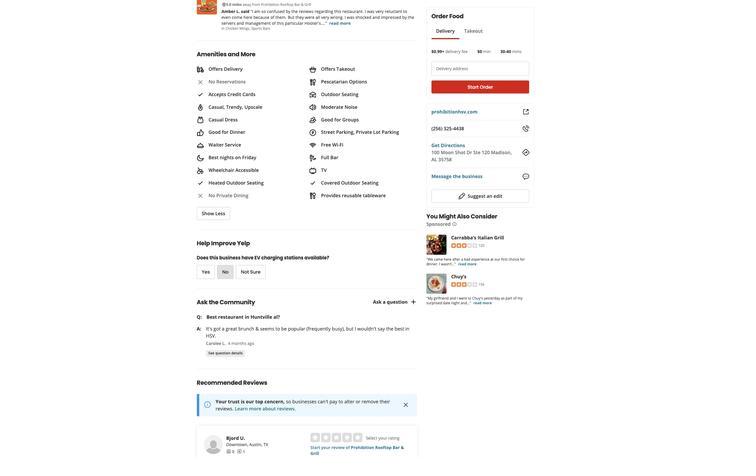 Task type: vqa. For each thing, say whether or not it's contained in the screenshot.
FAST-RESPONDING
no



Task type: locate. For each thing, give the bounding box(es) containing it.
pay
[[330, 399, 338, 405]]

here left after
[[444, 257, 452, 262]]

good down casual
[[209, 129, 221, 136]]

1 vertical spatial so
[[286, 399, 291, 405]]

read more down wrong.
[[329, 20, 351, 26]]

amber
[[222, 9, 235, 14]]

1 vertical spatial was
[[347, 15, 355, 20]]

particular
[[285, 20, 304, 26]]

start your review of
[[311, 445, 351, 451]]

2 24 close v2 image from the top
[[197, 193, 204, 200]]

i right but
[[355, 326, 356, 332]]

24 checkmark v2 image for heated outdoor seating
[[197, 180, 204, 187]]

more inside info alert
[[249, 406, 261, 412]]

no inside no button
[[222, 269, 229, 276]]

order left food
[[432, 12, 449, 20]]

2 vertical spatial this
[[210, 255, 218, 262]]

grill up reviews
[[305, 2, 311, 7]]

business for the
[[462, 173, 483, 180]]

italian
[[478, 235, 493, 241]]

1 vertical spatial rooftop
[[375, 445, 392, 451]]

0 vertical spatial 120
[[482, 149, 490, 156]]

a up say
[[383, 299, 386, 306]]

ask up the q:
[[197, 298, 208, 307]]

so inside so businesses can't pay to alter or remove their reviews.
[[286, 399, 291, 405]]

start down order delivery text box
[[468, 84, 479, 91]]

so
[[262, 9, 266, 14], [286, 399, 291, 405]]

325-
[[444, 125, 454, 132]]

rating element
[[311, 433, 363, 443]]

1 vertical spatial grill
[[495, 235, 504, 241]]

0 horizontal spatial bar
[[295, 2, 300, 7]]

24 sound on v2 image
[[309, 104, 316, 111]]

amenities and more
[[197, 50, 256, 59]]

prohibition
[[261, 2, 279, 7], [351, 445, 374, 451]]

edit
[[494, 193, 503, 200]]

i up shocked
[[365, 9, 366, 14]]

1 vertical spatial no
[[209, 192, 215, 199]]

1 vertical spatial question
[[215, 351, 230, 356]]

hooters image
[[197, 0, 217, 15]]

read more for chuy's
[[474, 301, 492, 306]]

to right the reluctant
[[403, 9, 407, 14]]

1 vertical spatial takeout
[[337, 66, 355, 72]]

for for dinner
[[222, 129, 229, 136]]

0 vertical spatial 3 star rating image
[[452, 244, 478, 248]]

amber l. said
[[222, 9, 250, 14]]

dinner.
[[427, 262, 439, 267]]

2 horizontal spatial outdoor
[[341, 180, 361, 186]]

not sure button
[[236, 265, 266, 279]]

business inside help improve yelp element
[[219, 255, 241, 262]]

seating up tableware
[[362, 180, 379, 186]]

chuy's link
[[452, 274, 467, 280]]

so right concern,
[[286, 399, 291, 405]]

options
[[349, 79, 367, 85]]

2 horizontal spatial seating
[[362, 180, 379, 186]]

0 horizontal spatial prohibition
[[261, 2, 279, 7]]

1 horizontal spatial here
[[444, 257, 452, 262]]

start inside recommended reviews element
[[311, 445, 320, 451]]

l. up come
[[237, 9, 240, 14]]

24 checkmark v2 image for covered outdoor seating
[[309, 180, 316, 187]]

bar up reviews
[[295, 2, 300, 7]]

more right after
[[468, 262, 477, 267]]

group
[[197, 265, 375, 279]]

delivery inside amenities and more element
[[224, 66, 243, 72]]

1 reviews. from the left
[[216, 406, 234, 412]]

here inside "we came here after a bad experience at our first choice for dinner. i wasn't…"
[[444, 257, 452, 262]]

carrabba's italian grill link
[[452, 235, 504, 241]]

0 horizontal spatial read
[[329, 20, 339, 26]]

start inside button
[[468, 84, 479, 91]]

24 wifi v2 image
[[309, 142, 316, 149]]

0 vertical spatial for
[[335, 117, 341, 123]]

3 star rating image down carrabba's
[[452, 244, 478, 248]]

read more right and…"
[[474, 301, 492, 306]]

2 horizontal spatial &
[[401, 445, 404, 451]]

covered outdoor seating
[[321, 180, 379, 186]]

0 vertical spatial by
[[286, 9, 291, 14]]

read more link for chuy's
[[474, 301, 492, 306]]

start left review
[[311, 445, 320, 451]]

of right review
[[346, 445, 350, 451]]

grill down start your review of
[[311, 451, 319, 457]]

reviews. down the your
[[216, 406, 234, 412]]

more
[[340, 20, 351, 26], [468, 262, 477, 267], [483, 301, 492, 306], [249, 406, 261, 412]]

2 vertical spatial read more link
[[474, 301, 492, 306]]

offers delivery
[[209, 66, 243, 72]]

2 vertical spatial read more
[[474, 301, 492, 306]]

1 horizontal spatial rooftop
[[375, 445, 392, 451]]

so up because
[[262, 9, 266, 14]]

credit
[[227, 91, 241, 98]]

best inside amenities and more element
[[209, 154, 219, 161]]

delivery down "order food"
[[436, 28, 455, 34]]

1 24 checkmark v2 image from the left
[[197, 180, 204, 187]]

0 vertical spatial good
[[321, 117, 333, 123]]

tab list
[[432, 27, 488, 39]]

delivery up the reservations at the top left
[[224, 66, 243, 72]]

0 vertical spatial order
[[432, 12, 449, 20]]

no for no private dining
[[209, 192, 215, 199]]

3 star rating image for carrabba's italian grill
[[452, 244, 478, 248]]

delivery for delivery address
[[436, 66, 452, 71]]

0 vertical spatial our
[[495, 257, 501, 262]]

24 close v2 image for no reservations
[[197, 79, 204, 86]]

rooftop down select your rating
[[375, 445, 392, 451]]

24 checkmark v2 image down 24 wheelchair v2 icon
[[197, 180, 204, 187]]

our inside "we came here after a bad experience at our first choice for dinner. i wasn't…"
[[495, 257, 501, 262]]

a left bad
[[462, 257, 463, 262]]

0 horizontal spatial outdoor
[[226, 180, 246, 186]]

see question details
[[209, 351, 243, 356]]

1 vertical spatial 3 star rating image
[[452, 283, 478, 287]]

your
[[216, 399, 227, 405]]

our right is
[[246, 399, 254, 405]]

1 vertical spatial start
[[311, 445, 320, 451]]

said
[[241, 9, 250, 14]]

first
[[502, 257, 508, 262]]

reusable
[[342, 192, 362, 199]]

the inside button
[[453, 173, 461, 180]]

austin,
[[249, 442, 263, 448]]

l. inside it's got a great brunch & seems to be popular (frequently busy), but i wouldn't say the best in hsv. carolee l. 4 months ago
[[222, 341, 226, 347]]

very
[[376, 9, 384, 14], [321, 15, 329, 20]]

1 vertical spatial by
[[402, 15, 407, 20]]

24 close v2 image for no private dining
[[197, 193, 204, 200]]

and inside "my girlfriend and i went to chuy's yesterday as part of my surprised date night and…"
[[450, 296, 456, 301]]

24 shopping v2 image
[[309, 66, 316, 73]]

very down regarding
[[321, 15, 329, 20]]

120 right ste
[[482, 149, 490, 156]]

good for good for dinner
[[209, 129, 221, 136]]

None radio
[[321, 433, 331, 443], [353, 433, 363, 443], [321, 433, 331, 443], [353, 433, 363, 443]]

2 horizontal spatial for
[[520, 257, 525, 262]]

0 horizontal spatial question
[[215, 351, 230, 356]]

(256)
[[432, 125, 443, 132]]

0 horizontal spatial offers
[[209, 66, 223, 72]]

accepts
[[209, 91, 226, 98]]

grill right italian
[[495, 235, 504, 241]]

rooftop up confused
[[280, 2, 294, 7]]

bar right full
[[331, 154, 338, 161]]

no up accepts
[[209, 79, 215, 85]]

rooftop inside prohibition rooftop bar & grill
[[375, 445, 392, 451]]

2 horizontal spatial bar
[[393, 445, 400, 451]]

1 3 star rating image from the top
[[452, 244, 478, 248]]

heated outdoor seating
[[209, 180, 264, 186]]

0 vertical spatial best
[[209, 154, 219, 161]]

35758
[[439, 157, 452, 163]]

1 vertical spatial best
[[207, 314, 217, 321]]

2 horizontal spatial this
[[334, 9, 341, 14]]

1 horizontal spatial question
[[387, 299, 408, 306]]

ev
[[255, 255, 260, 262]]

the right the message
[[453, 173, 461, 180]]

bjord
[[226, 435, 239, 442]]

waiter
[[209, 142, 224, 148]]

24 checkmark v2 image up 24 reusable tableware v2 icon
[[309, 180, 316, 187]]

tableware
[[363, 192, 386, 199]]

of inside "my girlfriend and i went to chuy's yesterday as part of my surprised date night and…"
[[514, 296, 517, 301]]

3 star rating image down chuy's link at the bottom
[[452, 283, 478, 287]]

1 vertical spatial read more link
[[459, 262, 477, 267]]

2 vertical spatial in
[[406, 326, 410, 332]]

1 vertical spatial for
[[222, 129, 229, 136]]

and left more
[[228, 50, 240, 59]]

1 vertical spatial 24 close v2 image
[[197, 193, 204, 200]]

None radio
[[311, 433, 320, 443], [332, 433, 341, 443], [342, 433, 352, 443], [311, 433, 320, 443], [332, 433, 341, 443], [342, 433, 352, 443]]

0 vertical spatial so
[[262, 9, 266, 14]]

casual
[[209, 117, 224, 123]]

business inside button
[[462, 173, 483, 180]]

months
[[232, 341, 246, 347]]

business up the "suggest"
[[462, 173, 483, 180]]

24 wheelchair v2 image
[[197, 167, 204, 174]]

1 horizontal spatial takeout
[[465, 28, 483, 34]]

& inside prohibition rooftop bar & grill
[[401, 445, 404, 451]]

24 close v2 image up show
[[197, 193, 204, 200]]

0 vertical spatial &
[[301, 2, 304, 7]]

carrabba's
[[452, 235, 477, 241]]

1 horizontal spatial prohibition
[[351, 445, 374, 451]]

business
[[462, 173, 483, 180], [219, 255, 241, 262]]

to inside "i am so confused by the reviews regarding this restaurant. i was very reluctant to even come here because of them. but they were all very wrong. i was shocked and impressed by the servers and management of this particular hooter's.…"
[[403, 9, 407, 14]]

read more up chuy's link at the bottom
[[459, 262, 477, 267]]

2 offers from the left
[[321, 66, 335, 72]]

best inside ask the community element
[[207, 314, 217, 321]]

0 horizontal spatial reviews.
[[216, 406, 234, 412]]

24 external link v2 image
[[523, 108, 530, 115]]

best up the it's
[[207, 314, 217, 321]]

0 horizontal spatial l.
[[222, 341, 226, 347]]

see
[[209, 351, 215, 356]]

24 checkmark v2 image
[[197, 180, 204, 187], [309, 180, 316, 187]]

delivery left the address
[[436, 66, 452, 71]]

1 horizontal spatial this
[[277, 20, 284, 26]]

read more link right and…"
[[474, 301, 492, 306]]

2 horizontal spatial read
[[474, 301, 482, 306]]

and down come
[[237, 20, 244, 26]]

read more link up chuy's link at the bottom
[[459, 262, 477, 267]]

concern,
[[265, 399, 285, 405]]

1 vertical spatial read
[[459, 262, 467, 267]]

1 24 close v2 image from the top
[[197, 79, 204, 86]]

bjord u. link
[[226, 435, 245, 442]]

even
[[222, 15, 231, 20]]

the right say
[[386, 326, 394, 332]]

close image
[[403, 402, 410, 409]]

0 horizontal spatial a
[[222, 326, 225, 332]]

1 horizontal spatial ask
[[373, 299, 382, 306]]

to right went
[[468, 296, 472, 301]]

bar down rating
[[393, 445, 400, 451]]

an
[[487, 193, 493, 200]]

waiter service
[[209, 142, 241, 148]]

question right 'see'
[[215, 351, 230, 356]]

to inside it's got a great brunch & seems to be popular (frequently busy), but i wouldn't say the best in hsv. carolee l. 4 months ago
[[276, 326, 280, 332]]

private left lot
[[356, 129, 372, 136]]

0 horizontal spatial so
[[262, 9, 266, 14]]

&
[[301, 2, 304, 7], [256, 326, 259, 332], [401, 445, 404, 451]]

photo of bjord u. image
[[204, 436, 223, 455]]

by up but
[[286, 9, 291, 14]]

to left be
[[276, 326, 280, 332]]

24 phone v2 image
[[523, 125, 530, 132]]

1 horizontal spatial start
[[468, 84, 479, 91]]

i left went
[[457, 296, 458, 301]]

24 add v2 image
[[410, 299, 417, 306]]

this
[[334, 9, 341, 14], [277, 20, 284, 26], [210, 255, 218, 262]]

and left went
[[450, 296, 456, 301]]

2 vertical spatial read
[[474, 301, 482, 306]]

0 horizontal spatial start
[[311, 445, 320, 451]]

takeout
[[465, 28, 483, 34], [337, 66, 355, 72]]

wings,
[[240, 26, 250, 31]]

prohibition down the select
[[351, 445, 374, 451]]

i right dinner.
[[439, 262, 440, 267]]

for left dinner
[[222, 129, 229, 136]]

0 vertical spatial read more
[[329, 20, 351, 26]]

the up the restaurant
[[209, 298, 219, 307]]

outdoor down wheelchair accessible
[[226, 180, 246, 186]]

1 vertical spatial good
[[209, 129, 221, 136]]

l.
[[237, 9, 240, 14], [222, 341, 226, 347]]

your left review
[[321, 445, 331, 451]]

read down wrong.
[[329, 20, 339, 26]]

ask a question
[[373, 299, 408, 306]]

reluctant
[[385, 9, 402, 14]]

your
[[379, 436, 387, 441], [321, 445, 331, 451]]

busy),
[[332, 326, 345, 332]]

of left the my
[[514, 296, 517, 301]]

private down the heated
[[216, 192, 233, 199]]

2 3 star rating image from the top
[[452, 283, 478, 287]]

1 vertical spatial l.
[[222, 341, 226, 347]]

1 vertical spatial very
[[321, 15, 329, 20]]

1 vertical spatial this
[[277, 20, 284, 26]]

l. left 4
[[222, 341, 226, 347]]

0 horizontal spatial private
[[216, 192, 233, 199]]

0 horizontal spatial for
[[222, 129, 229, 136]]

friends element
[[226, 449, 235, 455]]

very up impressed at the right top
[[376, 9, 384, 14]]

noise
[[345, 104, 358, 110]]

yes button
[[197, 265, 215, 279]]

0 vertical spatial 24 close v2 image
[[197, 79, 204, 86]]

seating up noise
[[342, 91, 359, 98]]

24 pencil v2 image
[[459, 193, 466, 200]]

read up the chuy's
[[459, 262, 467, 267]]

no for no reservations
[[209, 79, 215, 85]]

suggest an edit button
[[432, 190, 530, 203]]

1 horizontal spatial was
[[367, 9, 375, 14]]

no private dining
[[209, 192, 248, 199]]

group containing yes
[[197, 265, 375, 279]]

(no rating) image
[[311, 433, 363, 443]]

rooftop
[[280, 2, 294, 7], [375, 445, 392, 451]]

tv
[[321, 167, 327, 174]]

good for good for groups
[[321, 117, 333, 123]]

by
[[286, 9, 291, 14], [402, 15, 407, 20]]

120 down the carrabba's italian grill link
[[479, 243, 485, 248]]

0 horizontal spatial rooftop
[[280, 2, 294, 7]]

seating
[[342, 91, 359, 98], [247, 180, 264, 186], [362, 180, 379, 186]]

0 horizontal spatial good
[[209, 129, 221, 136]]

address
[[453, 66, 468, 71]]

0 horizontal spatial our
[[246, 399, 254, 405]]

this up wrong.
[[334, 9, 341, 14]]

outdoor
[[321, 91, 341, 98], [226, 180, 246, 186], [341, 180, 361, 186]]

1 vertical spatial bar
[[331, 154, 338, 161]]

24 close v2 image
[[197, 79, 204, 86], [197, 193, 204, 200]]

1 horizontal spatial order
[[480, 84, 493, 91]]

for inside "we came here after a bad experience at our first choice for dinner. i wasn't…"
[[520, 257, 525, 262]]

business for this
[[219, 255, 241, 262]]

1 vertical spatial prohibition
[[351, 445, 374, 451]]

got
[[214, 326, 221, 332]]

no left not
[[222, 269, 229, 276]]

0 horizontal spatial takeout
[[337, 66, 355, 72]]

2 vertical spatial a
[[222, 326, 225, 332]]

chuy's image
[[427, 274, 447, 294]]

24 waiter v2 image
[[197, 142, 204, 149]]

in left chicken
[[222, 26, 225, 31]]

1 horizontal spatial very
[[376, 9, 384, 14]]

0 vertical spatial your
[[379, 436, 387, 441]]

24 parking v2 image
[[309, 129, 316, 136]]

does this business have ev charging stations available?
[[197, 255, 329, 262]]

2 vertical spatial grill
[[311, 451, 319, 457]]

2 vertical spatial no
[[222, 269, 229, 276]]

in right best
[[406, 326, 410, 332]]

1 horizontal spatial good
[[321, 117, 333, 123]]

business up no button
[[219, 255, 241, 262]]

bar inside prohibition rooftop bar & grill
[[393, 445, 400, 451]]

24 groups v2 image
[[309, 117, 316, 124]]

for down the "moderate noise"
[[335, 117, 341, 123]]

and right shocked
[[373, 15, 380, 20]]

this down "them."
[[277, 20, 284, 26]]

0 vertical spatial l.
[[237, 9, 240, 14]]

read more for carrabba's italian grill
[[459, 262, 477, 267]]

more down top
[[249, 406, 261, 412]]

0 vertical spatial private
[[356, 129, 372, 136]]

1 horizontal spatial 24 checkmark v2 image
[[309, 180, 316, 187]]

outdoor up reusable
[[341, 180, 361, 186]]

1 horizontal spatial in
[[245, 314, 249, 321]]

wouldn't
[[358, 326, 377, 332]]

read more link down wrong.
[[329, 20, 351, 26]]

amenities and more element
[[187, 41, 422, 220]]

also
[[457, 213, 470, 221]]

the inside it's got a great brunch & seems to be popular (frequently busy), but i wouldn't say the best in hsv. carolee l. 4 months ago
[[386, 326, 394, 332]]

offers down amenities
[[209, 66, 223, 72]]

read
[[329, 20, 339, 26], [459, 262, 467, 267], [474, 301, 482, 306]]

offers up pescatarian
[[321, 66, 335, 72]]

prohibition up confused
[[261, 2, 279, 7]]

by right impressed at the right top
[[402, 15, 407, 20]]

consider
[[471, 213, 498, 221]]

for right choice
[[520, 257, 525, 262]]

best for best restaurant in huntville al?
[[207, 314, 217, 321]]

0 vertical spatial was
[[367, 9, 375, 14]]

best down waiter
[[209, 154, 219, 161]]

lot
[[373, 129, 381, 136]]

2 24 checkmark v2 image from the left
[[309, 180, 316, 187]]

1 horizontal spatial by
[[402, 15, 407, 20]]

ago
[[247, 341, 255, 347]]

yes
[[202, 269, 210, 276]]

of down confused
[[271, 15, 274, 20]]

best
[[209, 154, 219, 161], [207, 314, 217, 321]]

so businesses can't pay to alter or remove their reviews.
[[216, 399, 390, 412]]

best for best nights on friday
[[209, 154, 219, 161]]

prohibition inside prohibition rooftop bar & grill
[[351, 445, 374, 451]]

3 star rating image
[[452, 244, 478, 248], [452, 283, 478, 287]]

read right and…"
[[474, 301, 482, 306]]

to right pay
[[339, 399, 343, 405]]

and…"
[[461, 301, 472, 306]]

0 vertical spatial start
[[468, 84, 479, 91]]

1 offers from the left
[[209, 66, 223, 72]]

part
[[506, 296, 513, 301]]

0 horizontal spatial here
[[244, 15, 253, 20]]

grill inside prohibition rooftop bar & grill
[[311, 451, 319, 457]]

0 vertical spatial this
[[334, 9, 341, 14]]

0 horizontal spatial 24 checkmark v2 image
[[197, 180, 204, 187]]

was down restaurant.
[[347, 15, 355, 20]]

can't
[[318, 399, 328, 405]]

carrabba's italian grill image
[[427, 235, 447, 255]]

16 review v2 image
[[237, 450, 242, 455]]

no down the heated
[[209, 192, 215, 199]]

order down order delivery text box
[[480, 84, 493, 91]]

1 horizontal spatial our
[[495, 257, 501, 262]]

question left the 24 add v2 "image"
[[387, 299, 408, 306]]

1 horizontal spatial outdoor
[[321, 91, 341, 98]]

0 vertical spatial prohibition
[[261, 2, 279, 7]]

no reservations
[[209, 79, 246, 85]]



Task type: describe. For each thing, give the bounding box(es) containing it.
get
[[432, 142, 440, 149]]

100
[[432, 149, 440, 156]]

surprised
[[427, 301, 442, 306]]

reservations
[[216, 79, 246, 85]]

moon
[[441, 149, 454, 156]]

"my
[[427, 296, 433, 301]]

brunch
[[239, 326, 254, 332]]

best
[[395, 326, 404, 332]]

al?
[[274, 314, 280, 321]]

hsv.
[[206, 333, 216, 339]]

pescatarian
[[321, 79, 348, 85]]

24 directions v2 image
[[523, 149, 530, 156]]

24 casual v2 image
[[197, 117, 204, 124]]

0 horizontal spatial was
[[347, 15, 355, 20]]

& inside it's got a great brunch & seems to be popular (frequently busy), but i wouldn't say the best in hsv. carolee l. 4 months ago
[[256, 326, 259, 332]]

24 ambience v2 image
[[197, 104, 204, 111]]

al
[[432, 157, 437, 163]]

tx
[[264, 442, 268, 448]]

learn
[[235, 406, 248, 412]]

chuy's
[[452, 274, 467, 280]]

1 horizontal spatial a
[[383, 299, 386, 306]]

takeout inside amenities and more element
[[337, 66, 355, 72]]

restaurant
[[218, 314, 244, 321]]

"we
[[427, 257, 433, 262]]

experience
[[472, 257, 490, 262]]

more left as
[[483, 301, 492, 306]]

message
[[432, 173, 452, 180]]

bars
[[263, 26, 270, 31]]

message the business
[[432, 173, 483, 180]]

offers for offers delivery
[[209, 66, 223, 72]]

sponsored
[[427, 221, 451, 228]]

1 horizontal spatial seating
[[342, 91, 359, 98]]

2 reviews. from the left
[[277, 406, 296, 412]]

wheelchair
[[209, 167, 234, 174]]

recommended reviews element
[[187, 369, 417, 458]]

wi-
[[332, 142, 340, 148]]

of inside recommended reviews element
[[346, 445, 350, 451]]

went
[[459, 296, 467, 301]]

miles
[[232, 2, 242, 7]]

24 outdoor seating v2 image
[[309, 91, 316, 98]]

not
[[241, 269, 249, 276]]

0 vertical spatial rooftop
[[280, 2, 294, 7]]

amenities
[[197, 50, 227, 59]]

the up but
[[292, 9, 298, 14]]

group inside help improve yelp element
[[197, 265, 375, 279]]

16 marker v2 image
[[222, 2, 226, 7]]

casual, trendy, upscale
[[209, 104, 262, 110]]

info alert
[[197, 394, 417, 417]]

24 message v2 image
[[523, 173, 530, 180]]

does
[[197, 255, 209, 262]]

takeout inside tab list
[[465, 28, 483, 34]]

q:
[[197, 314, 202, 321]]

0 vertical spatial bar
[[295, 2, 300, 7]]

0 horizontal spatial order
[[432, 12, 449, 20]]

service
[[225, 142, 241, 148]]

moderate
[[321, 104, 343, 110]]

24 like v2 image
[[197, 129, 204, 136]]

message the business button
[[432, 173, 483, 180]]

offers for offers takeout
[[321, 66, 335, 72]]

suggest
[[468, 193, 486, 200]]

24 night v2 image
[[197, 155, 204, 162]]

madison,
[[491, 149, 512, 156]]

delivery tab panel
[[432, 39, 488, 42]]

away
[[243, 2, 251, 7]]

outdoor for covered outdoor seating
[[341, 180, 361, 186]]

1 vertical spatial in
[[245, 314, 249, 321]]

24 info v2 image
[[204, 402, 211, 409]]

24 nightlife v2 image
[[309, 155, 316, 162]]

a inside it's got a great brunch & seems to be popular (frequently busy), but i wouldn't say the best in hsv. carolee l. 4 months ago
[[222, 326, 225, 332]]

choice
[[509, 257, 520, 262]]

help
[[197, 239, 210, 248]]

ask for ask the community
[[197, 298, 208, 307]]

downtown,
[[226, 442, 248, 448]]

huntville
[[251, 314, 272, 321]]

the right impressed at the right top
[[408, 15, 414, 20]]

businesses
[[292, 399, 317, 405]]

at
[[491, 257, 494, 262]]

here inside "i am so confused by the reviews regarding this restaurant. i was very reluctant to even come here because of them. but they were all very wrong. i was shocked and impressed by the servers and management of this particular hooter's.…"
[[244, 15, 253, 20]]

16 info v2 image
[[452, 222, 457, 227]]

shot
[[455, 149, 466, 156]]

outdoor for heated outdoor seating
[[226, 180, 246, 186]]

i right wrong.
[[345, 15, 346, 20]]

our inside info alert
[[246, 399, 254, 405]]

i inside "we came here after a bad experience at our first choice for dinner. i wasn't…"
[[439, 262, 440, 267]]

ask the community element
[[187, 289, 427, 357]]

no for no
[[222, 269, 229, 276]]

wasn't…"
[[441, 262, 456, 267]]

30-
[[501, 49, 507, 54]]

3 star rating image for chuy's
[[452, 283, 478, 287]]

1 horizontal spatial l.
[[237, 9, 240, 14]]

24 reusable tableware v2 image
[[309, 193, 316, 200]]

reviews. inside so businesses can't pay to alter or remove their reviews.
[[216, 406, 234, 412]]

ask a question link
[[373, 299, 417, 306]]

so inside "i am so confused by the reviews regarding this restaurant. i was very reluctant to even come here because of them. but they were all very wrong. i was shocked and impressed by the servers and management of this particular hooter's.…"
[[262, 9, 266, 14]]

min
[[484, 49, 491, 54]]

chicken
[[226, 26, 239, 31]]

covered
[[321, 180, 340, 186]]

i inside it's got a great brunch & seems to be popular (frequently busy), but i wouldn't say the best in hsv. carolee l. 4 months ago
[[355, 326, 356, 332]]

carrabba's italian grill
[[452, 235, 504, 241]]

seating for heated outdoor seating
[[247, 180, 264, 186]]

street parking, private lot parking
[[321, 129, 399, 136]]

order inside button
[[480, 84, 493, 91]]

mins
[[513, 49, 522, 54]]

1 horizontal spatial &
[[301, 2, 304, 7]]

reviews
[[243, 379, 267, 387]]

0 vertical spatial very
[[376, 9, 384, 14]]

delivery address
[[436, 66, 468, 71]]

in inside it's got a great brunch & seems to be popular (frequently busy), but i wouldn't say the best in hsv. carolee l. 4 months ago
[[406, 326, 410, 332]]

food
[[450, 12, 464, 20]]

help improve yelp element
[[187, 230, 417, 279]]

management
[[245, 20, 271, 26]]

to inside so businesses can't pay to alter or remove their reviews.
[[339, 399, 343, 405]]

a inside "we came here after a bad experience at our first choice for dinner. i wasn't…"
[[462, 257, 463, 262]]

0 vertical spatial read more link
[[329, 20, 351, 26]]

cards
[[243, 91, 256, 98]]

$0 min
[[478, 49, 491, 54]]

wheelchair accessible
[[209, 167, 259, 174]]

delivery
[[446, 49, 461, 54]]

0
[[232, 449, 235, 455]]

bar inside amenities and more element
[[331, 154, 338, 161]]

of right bars
[[272, 20, 276, 26]]

start for start your review of
[[311, 445, 320, 451]]

read for chuy's
[[474, 301, 482, 306]]

4
[[228, 341, 230, 347]]

fee
[[462, 49, 468, 54]]

1 horizontal spatial private
[[356, 129, 372, 136]]

(frequently
[[307, 326, 331, 332]]

24 food v2 image
[[309, 79, 316, 86]]

24 checkmark v2 image
[[197, 91, 204, 98]]

0 vertical spatial grill
[[305, 2, 311, 7]]

dress
[[225, 117, 238, 123]]

charging
[[261, 255, 283, 262]]

have
[[242, 255, 254, 262]]

read for carrabba's italian grill
[[459, 262, 467, 267]]

30-40 mins
[[501, 49, 522, 54]]

it's
[[206, 326, 212, 332]]

is
[[241, 399, 245, 405]]

more down wrong.
[[340, 20, 351, 26]]

i inside "my girlfriend and i went to chuy's yesterday as part of my surprised date night and…"
[[457, 296, 458, 301]]

0 horizontal spatial very
[[321, 15, 329, 20]]

1 vertical spatial private
[[216, 192, 233, 199]]

ste
[[474, 149, 481, 156]]

as
[[501, 296, 505, 301]]

casual dress
[[209, 117, 238, 123]]

free
[[321, 142, 331, 148]]

ask for ask a question
[[373, 299, 382, 306]]

restaurant.
[[343, 9, 364, 14]]

seating for covered outdoor seating
[[362, 180, 379, 186]]

impressed
[[381, 15, 401, 20]]

24 television v2 image
[[309, 167, 316, 174]]

delivery for delivery
[[436, 28, 455, 34]]

"we came here after a bad experience at our first choice for dinner. i wasn't…"
[[427, 257, 525, 267]]

reviews element
[[237, 449, 245, 455]]

24 order v2 image
[[197, 66, 204, 73]]

dinner
[[230, 129, 245, 136]]

for for groups
[[335, 117, 341, 123]]

shocked
[[356, 15, 372, 20]]

it's got a great brunch & seems to be popular (frequently busy), but i wouldn't say the best in hsv. carolee l. 4 months ago
[[206, 326, 410, 347]]

nights
[[220, 154, 234, 161]]

your for select
[[379, 436, 387, 441]]

Order delivery text field
[[432, 62, 530, 76]]

1 vertical spatial 120
[[479, 243, 485, 248]]

0 vertical spatial read
[[329, 20, 339, 26]]

120 inside get directions 100 moon shot dr ste 120 madison, al 35758
[[482, 149, 490, 156]]

tab list containing delivery
[[432, 27, 488, 39]]

your for start
[[321, 445, 331, 451]]

read more link for carrabba's italian grill
[[459, 262, 477, 267]]

0 horizontal spatial by
[[286, 9, 291, 14]]

16 friends v2 image
[[226, 450, 231, 455]]

this inside help improve yelp element
[[210, 255, 218, 262]]

bad
[[464, 257, 471, 262]]

1
[[243, 449, 245, 455]]

prohibitionhsv.com
[[432, 109, 478, 115]]

5.0 miles away from prohibition rooftop bar & grill
[[226, 2, 311, 7]]

0 vertical spatial in
[[222, 26, 225, 31]]

sports
[[251, 26, 262, 31]]

start for start order
[[468, 84, 479, 91]]

to inside "my girlfriend and i went to chuy's yesterday as part of my surprised date night and…"
[[468, 296, 472, 301]]



